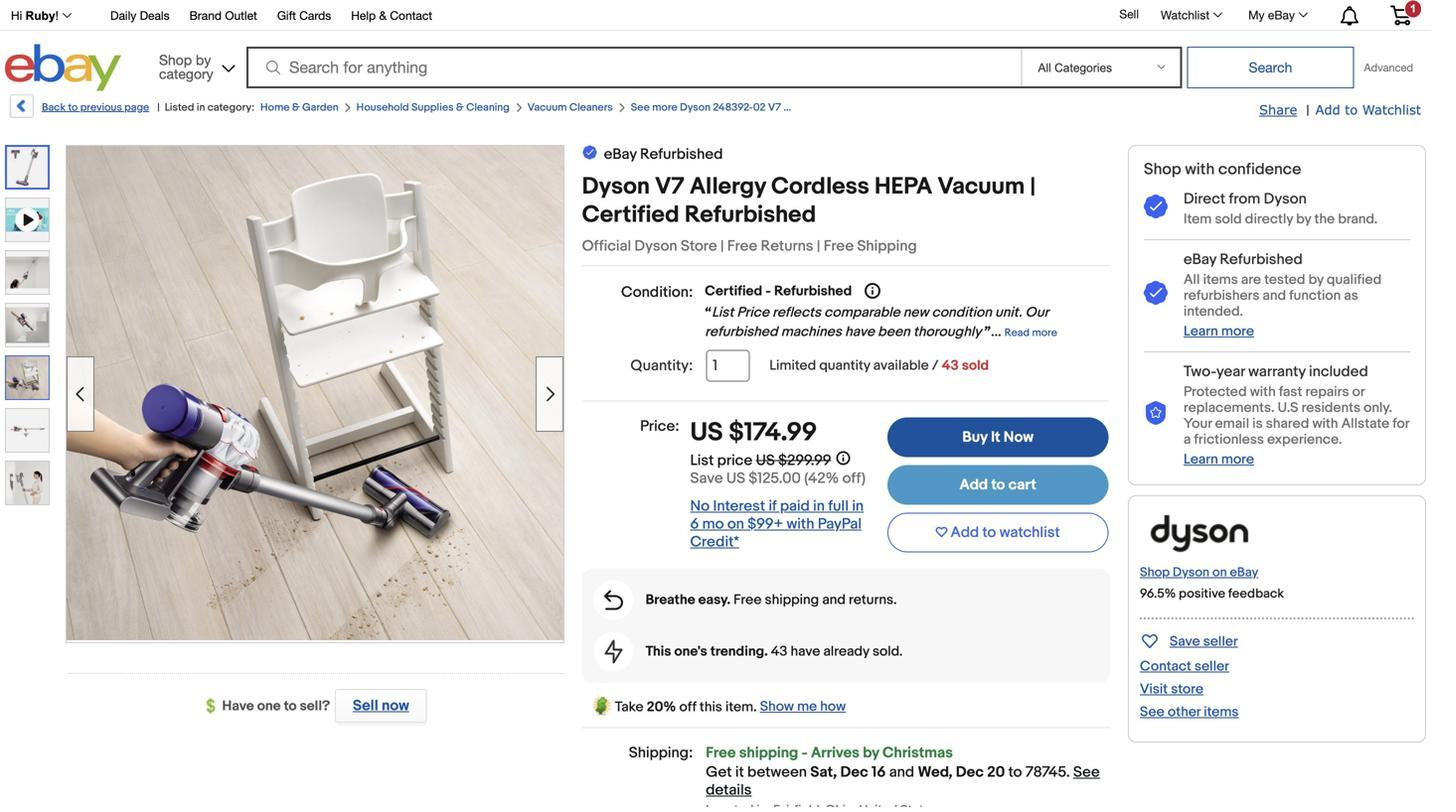 Task type: describe. For each thing, give the bounding box(es) containing it.
more down the search for anything text box
[[652, 101, 677, 114]]

have inside " list price reflects comparable new condition unit. our refurbished machines have been thoroughly
[[845, 324, 875, 341]]

outlet
[[225, 8, 257, 22]]

list inside " list price reflects comparable new condition unit. our refurbished machines have been thoroughly
[[712, 305, 734, 322]]

sell for sell now
[[353, 698, 378, 716]]

breathe easy. free shipping and returns.
[[646, 592, 897, 609]]

hi
[[11, 9, 22, 22]]

more information - about this item condition image
[[865, 283, 881, 299]]

contact inside contact seller visit store see other items
[[1140, 659, 1192, 676]]

shop by category
[[159, 52, 213, 82]]

by inside all items are tested by qualified refurbishers and function as intended.
[[1309, 272, 1324, 289]]

show me how button
[[760, 695, 846, 716]]

picture 6 of 6 image
[[6, 462, 49, 505]]

from
[[1229, 190, 1260, 208]]

sell for sell
[[1119, 7, 1139, 21]]

this one's trending. 43 have already sold.
[[646, 644, 903, 661]]

" list price reflects comparable new condition unit. our refurbished machines have been thoroughly
[[705, 305, 1048, 341]]

paypal
[[818, 516, 862, 534]]

for
[[1393, 416, 1409, 433]]

shop with confidence
[[1144, 160, 1302, 179]]

free up "get"
[[706, 745, 736, 763]]

refurbished up are
[[1220, 251, 1303, 269]]

dyson left store
[[634, 238, 677, 255]]

buy
[[962, 429, 988, 447]]

with down warranty in the top of the page
[[1250, 384, 1276, 401]]

this
[[646, 644, 671, 661]]

"
[[705, 305, 712, 322]]

free shipping - arrives by christmas
[[706, 745, 953, 763]]

shop for shop by category
[[159, 52, 192, 68]]

more inside " ... read more
[[1032, 327, 1057, 340]]

learn more link for ebay refurbished
[[1184, 323, 1254, 340]]

text__icon image
[[582, 144, 598, 163]]

1 dec from the left
[[840, 764, 868, 782]]

0 vertical spatial v7
[[768, 101, 781, 114]]

to right back
[[68, 101, 78, 114]]

$125.00
[[749, 470, 801, 488]]

by inside direct from dyson item sold directly by the brand.
[[1296, 211, 1311, 228]]

1 vertical spatial shipping
[[739, 745, 798, 763]]

free right "easy." at the bottom of the page
[[734, 592, 762, 609]]

watchlist inside "link"
[[1161, 8, 1210, 22]]

items inside contact seller visit store see other items
[[1204, 704, 1239, 721]]

between
[[747, 764, 807, 782]]

seller for save
[[1203, 634, 1238, 651]]

0 vertical spatial cordless
[[820, 101, 865, 114]]

see for see more dyson 248392-02 v7 allergy cordless hepa vacuu...
[[631, 101, 650, 114]]

help & contact
[[351, 8, 432, 22]]

brand
[[189, 8, 222, 22]]

to inside share | add to watchlist
[[1345, 102, 1358, 117]]

feedback
[[1228, 587, 1284, 602]]

2 dec from the left
[[956, 764, 984, 782]]

see inside contact seller visit store see other items
[[1140, 704, 1165, 721]]

Search for anything text field
[[249, 49, 1017, 86]]

arrives
[[811, 745, 860, 763]]

with details__icon image for direct from dyson
[[1144, 195, 1168, 220]]

intended.
[[1184, 304, 1243, 320]]

credit*
[[690, 534, 739, 551]]

save seller button
[[1140, 630, 1238, 653]]

buy it now link
[[887, 418, 1109, 458]]

have
[[222, 699, 254, 716]]

trending.
[[710, 644, 768, 661]]

dyson v7 allergy cordless hepa vacuum | certified refurbished official dyson store | free returns | free shipping
[[582, 173, 1036, 255]]

show
[[760, 699, 794, 716]]

off
[[679, 700, 696, 717]]

& for help
[[379, 8, 387, 22]]

allstate
[[1341, 416, 1390, 433]]

sold.
[[873, 644, 903, 661]]

save for save seller
[[1170, 634, 1200, 651]]

watchlist inside share | add to watchlist
[[1362, 102, 1421, 117]]

1 horizontal spatial us
[[726, 470, 745, 488]]

sat,
[[810, 764, 837, 782]]

picture 4 of 6 image
[[6, 357, 49, 400]]

store
[[1171, 682, 1204, 698]]

price:
[[640, 418, 679, 436]]

direct
[[1184, 190, 1226, 208]]

supplies
[[411, 101, 454, 114]]

refurbished
[[705, 324, 778, 341]]

new
[[903, 305, 929, 322]]

with inside no interest if paid in full in 6 mo on $99+ with paypal credit*
[[787, 516, 814, 534]]

category
[[159, 66, 213, 82]]

direct from dyson item sold directly by the brand.
[[1184, 190, 1378, 228]]

vacuu...
[[896, 101, 934, 114]]

quantity
[[819, 358, 870, 375]]

shop dyson on ebay
[[1140, 565, 1258, 581]]

brand.
[[1338, 211, 1378, 228]]

dyson up positive
[[1173, 565, 1210, 581]]

quantity:
[[630, 357, 693, 375]]

item.
[[725, 700, 757, 717]]

it
[[735, 764, 744, 782]]

qualified
[[1327, 272, 1382, 289]]

...
[[991, 324, 1001, 341]]

all
[[1184, 272, 1200, 289]]

breathe
[[646, 592, 695, 609]]

or
[[1352, 384, 1365, 401]]

a
[[1184, 432, 1191, 449]]

two-year warranty included protected with fast repairs or replacements. u.s residents only. your email is shared with allstate for a frictionless experience. learn more
[[1184, 363, 1409, 468]]

(42%
[[804, 470, 839, 488]]

1 vertical spatial and
[[822, 592, 846, 609]]

cleaning
[[466, 101, 510, 114]]

see for see details
[[1073, 764, 1100, 782]]

as
[[1344, 288, 1358, 305]]

0 vertical spatial shipping
[[765, 592, 819, 609]]

0 horizontal spatial vacuum
[[527, 101, 567, 114]]

to right one
[[284, 699, 297, 716]]

on inside no interest if paid in full in 6 mo on $99+ with paypal credit*
[[727, 516, 744, 534]]

household supplies & cleaning link
[[356, 101, 510, 114]]

with details__icon image for breathe easy.
[[604, 591, 623, 611]]

see details link
[[706, 764, 1100, 800]]

home
[[260, 101, 290, 114]]

back
[[42, 101, 66, 114]]

your
[[1184, 416, 1212, 433]]

video 1 of 1 image
[[6, 199, 49, 242]]

been
[[878, 324, 910, 341]]

save seller
[[1170, 634, 1238, 651]]

248392-
[[713, 101, 753, 114]]

cordless inside dyson v7 allergy cordless hepa vacuum | certified refurbished official dyson store | free returns | free shipping
[[771, 173, 869, 201]]

condition:
[[621, 284, 693, 302]]

picture 3 of 6 image
[[6, 304, 49, 347]]

free left shipping
[[824, 238, 854, 255]]

shop for shop with confidence
[[1144, 160, 1181, 179]]

mo
[[702, 516, 724, 534]]

v7 inside dyson v7 allergy cordless hepa vacuum | certified refurbished official dyson store | free returns | free shipping
[[655, 173, 684, 201]]

1 horizontal spatial allergy
[[784, 101, 818, 114]]

learn more link for two-year warranty included
[[1184, 451, 1254, 468]]

condition
[[932, 305, 992, 322]]

add to watchlist link
[[1315, 101, 1421, 119]]

tested
[[1264, 272, 1305, 289]]

share
[[1259, 102, 1297, 117]]

watchlist
[[1000, 524, 1060, 542]]

add to watchlist
[[951, 524, 1060, 542]]

picture 1 of 6 image
[[7, 147, 48, 188]]

machines
[[781, 324, 842, 341]]

experience.
[[1267, 432, 1342, 449]]

gift cards link
[[277, 5, 331, 27]]

brand outlet
[[189, 8, 257, 22]]

add to cart
[[960, 477, 1036, 494]]

garden
[[302, 101, 339, 114]]

this
[[700, 700, 722, 717]]

add to cart link
[[887, 466, 1109, 505]]

refurbished inside dyson v7 allergy cordless hepa vacuum | certified refurbished official dyson store | free returns | free shipping
[[685, 201, 816, 230]]

dollar sign image
[[206, 699, 222, 715]]

comparable
[[824, 305, 900, 322]]

0 vertical spatial hepa
[[867, 101, 893, 114]]

0 horizontal spatial us
[[690, 418, 723, 449]]

sold inside us $174.99 main content
[[962, 358, 989, 375]]

account navigation
[[0, 0, 1426, 31]]

20
[[987, 764, 1005, 782]]

us $174.99
[[690, 418, 817, 449]]



Task type: vqa. For each thing, say whether or not it's contained in the screenshot.
the
yes



Task type: locate. For each thing, give the bounding box(es) containing it.
read
[[1004, 327, 1030, 340]]

shipping up between
[[739, 745, 798, 763]]

43 right /
[[942, 358, 959, 375]]

shop inside 'shop by category'
[[159, 52, 192, 68]]

certified inside dyson v7 allergy cordless hepa vacuum | certified refurbished official dyson store | free returns | free shipping
[[582, 201, 679, 230]]

seller up contact seller link
[[1203, 634, 1238, 651]]

me
[[797, 699, 817, 716]]

shop up 96.5%
[[1140, 565, 1170, 581]]

2 horizontal spatial in
[[852, 498, 864, 516]]

learn more link
[[1184, 323, 1254, 340], [1184, 451, 1254, 468]]

on
[[727, 516, 744, 534], [1212, 565, 1227, 581]]

it
[[991, 429, 1000, 447]]

with details__icon image left the your
[[1144, 402, 1168, 426]]

0 horizontal spatial &
[[292, 101, 300, 114]]

1 vertical spatial watchlist
[[1362, 102, 1421, 117]]

1 vertical spatial on
[[1212, 565, 1227, 581]]

None submit
[[1187, 47, 1354, 88]]

0 vertical spatial learn
[[1184, 323, 1218, 340]]

1 vertical spatial learn more link
[[1184, 451, 1254, 468]]

item direct from brand image
[[1140, 514, 1259, 555]]

1 horizontal spatial watchlist
[[1362, 102, 1421, 117]]

0 vertical spatial ebay refurbished
[[604, 146, 723, 163]]

learn down intended. on the right top of the page
[[1184, 323, 1218, 340]]

now
[[382, 698, 409, 716]]

0 vertical spatial contact
[[390, 8, 432, 22]]

0 horizontal spatial allergy
[[690, 173, 766, 201]]

shop by category banner
[[0, 0, 1426, 96]]

with details__icon image left the breathe
[[604, 591, 623, 611]]

2 horizontal spatial &
[[456, 101, 464, 114]]

listed
[[165, 101, 194, 114]]

0 horizontal spatial ebay refurbished
[[604, 146, 723, 163]]

16
[[872, 764, 886, 782]]

2 vertical spatial see
[[1073, 764, 1100, 782]]

certified up official
[[582, 201, 679, 230]]

add inside share | add to watchlist
[[1315, 102, 1340, 117]]

allergy inside dyson v7 allergy cordless hepa vacuum | certified refurbished official dyson store | free returns | free shipping
[[690, 173, 766, 201]]

thoroughly
[[913, 324, 981, 341]]

item
[[1184, 211, 1212, 228]]

more down intended. on the right top of the page
[[1221, 323, 1254, 340]]

2 horizontal spatial see
[[1140, 704, 1165, 721]]

no interest if paid in full in 6 mo on $99+ with paypal credit*
[[690, 498, 864, 551]]

1 horizontal spatial v7
[[768, 101, 781, 114]]

u.s
[[1278, 400, 1298, 417]]

ebay up 'all'
[[1184, 251, 1217, 269]]

0 horizontal spatial and
[[822, 592, 846, 609]]

1 vertical spatial save
[[1170, 634, 1200, 651]]

0 horizontal spatial save
[[690, 470, 723, 488]]

shop by category button
[[150, 44, 239, 87]]

us up price
[[690, 418, 723, 449]]

ebay
[[1268, 8, 1295, 22], [604, 146, 637, 163], [1184, 251, 1217, 269], [1230, 565, 1258, 581]]

& inside account navigation
[[379, 8, 387, 22]]

by right tested
[[1309, 272, 1324, 289]]

0 horizontal spatial dec
[[840, 764, 868, 782]]

/
[[932, 358, 939, 375]]

replacements.
[[1184, 400, 1275, 417]]

dyson up directly
[[1264, 190, 1307, 208]]

see inside see details
[[1073, 764, 1100, 782]]

0 vertical spatial watchlist
[[1161, 8, 1210, 22]]

is
[[1252, 416, 1263, 433]]

have
[[845, 324, 875, 341], [791, 644, 820, 661]]

1 vertical spatial see
[[1140, 704, 1165, 721]]

contact right help
[[390, 8, 432, 22]]

43 right trending.
[[771, 644, 788, 661]]

1 vertical spatial hepa
[[875, 173, 932, 201]]

1 vertical spatial shop
[[1144, 160, 1181, 179]]

shop for shop dyson on ebay
[[1140, 565, 1170, 581]]

learn more link down intended. on the right top of the page
[[1184, 323, 1254, 340]]

with
[[1185, 160, 1215, 179], [1250, 384, 1276, 401], [1312, 416, 1338, 433], [787, 516, 814, 534]]

0 horizontal spatial v7
[[655, 173, 684, 201]]

1 horizontal spatial sold
[[1215, 211, 1242, 228]]

daily
[[110, 8, 136, 22]]

seller down save seller
[[1195, 659, 1229, 676]]

1 vertical spatial seller
[[1195, 659, 1229, 676]]

1 vertical spatial vacuum
[[938, 173, 1025, 201]]

us $174.99 main content
[[582, 144, 1111, 808]]

add inside add to cart link
[[960, 477, 988, 494]]

watchlist right sell "link"
[[1161, 8, 1210, 22]]

1 vertical spatial allergy
[[690, 173, 766, 201]]

details
[[706, 782, 752, 800]]

free
[[727, 238, 758, 255], [824, 238, 854, 255], [734, 592, 762, 609], [706, 745, 736, 763]]

see more dyson 248392-02 v7 allergy cordless hepa vacuu...
[[631, 101, 934, 114]]

ebay right my
[[1268, 8, 1295, 22]]

learn down a
[[1184, 451, 1218, 468]]

0 horizontal spatial contact
[[390, 8, 432, 22]]

- left the arrives
[[802, 745, 808, 763]]

see details
[[706, 764, 1100, 800]]

1 horizontal spatial see
[[1073, 764, 1100, 782]]

43
[[942, 358, 959, 375], [771, 644, 788, 661]]

household
[[356, 101, 409, 114]]

picture 5 of 6 image
[[6, 409, 49, 452]]

dec
[[840, 764, 868, 782], [956, 764, 984, 782]]

-
[[766, 283, 771, 300], [802, 745, 808, 763]]

to left watchlist on the right
[[982, 524, 996, 542]]

refurbished up returns
[[685, 201, 816, 230]]

vacuum inside dyson v7 allergy cordless hepa vacuum | certified refurbished official dyson store | free returns | free shipping
[[938, 173, 1025, 201]]

with details__icon image left the item
[[1144, 195, 1168, 220]]

1 horizontal spatial 43
[[942, 358, 959, 375]]

"
[[984, 324, 991, 341]]

contact inside account navigation
[[390, 8, 432, 22]]

& right help
[[379, 8, 387, 22]]

brand outlet link
[[189, 5, 257, 27]]

1 horizontal spatial ebay refurbished
[[1184, 251, 1303, 269]]

2 learn from the top
[[1184, 451, 1218, 468]]

more down our
[[1032, 327, 1057, 340]]

items right other
[[1204, 704, 1239, 721]]

0 vertical spatial sell
[[1119, 7, 1139, 21]]

list
[[712, 305, 734, 322], [690, 452, 714, 470]]

cordless
[[820, 101, 865, 114], [771, 173, 869, 201]]

by inside us $174.99 main content
[[863, 745, 879, 763]]

1 horizontal spatial sell
[[1119, 7, 1139, 21]]

off)
[[842, 470, 866, 488]]

1 learn from the top
[[1184, 323, 1218, 340]]

0 horizontal spatial sell
[[353, 698, 378, 716]]

0 vertical spatial certified
[[582, 201, 679, 230]]

0 vertical spatial seller
[[1203, 634, 1238, 651]]

by left the
[[1296, 211, 1311, 228]]

to inside button
[[982, 524, 996, 542]]

learn inside two-year warranty included protected with fast repairs or replacements. u.s residents only. your email is shared with allstate for a frictionless experience. learn more
[[1184, 451, 1218, 468]]

0 horizontal spatial see
[[631, 101, 650, 114]]

by
[[196, 52, 211, 68], [1296, 211, 1311, 228], [1309, 272, 1324, 289], [863, 745, 879, 763]]

and left 'returns.'
[[822, 592, 846, 609]]

&
[[379, 8, 387, 22], [292, 101, 300, 114], [456, 101, 464, 114]]

add inside add to watchlist button
[[951, 524, 979, 542]]

with right if
[[787, 516, 814, 534]]

watchlist down advanced
[[1362, 102, 1421, 117]]

0 vertical spatial -
[[766, 283, 771, 300]]

shop dyson on ebay link
[[1140, 565, 1258, 581]]

my ebay
[[1248, 8, 1295, 22]]

shipping up this one's trending. 43 have already sold.
[[765, 592, 819, 609]]

1 vertical spatial list
[[690, 452, 714, 470]]

cordless up returns
[[771, 173, 869, 201]]

1 horizontal spatial contact
[[1140, 659, 1192, 676]]

free right store
[[727, 238, 758, 255]]

ebay inside account navigation
[[1268, 8, 1295, 22]]

1 vertical spatial certified
[[705, 283, 762, 300]]

see down the search for anything text box
[[631, 101, 650, 114]]

2 vertical spatial and
[[889, 764, 914, 782]]

1 vertical spatial contact
[[1140, 659, 1192, 676]]

seller for contact
[[1195, 659, 1229, 676]]

easy.
[[698, 592, 731, 609]]

0 vertical spatial and
[[1263, 288, 1286, 305]]

0 vertical spatial shop
[[159, 52, 192, 68]]

list left price
[[690, 452, 714, 470]]

allergy right 02
[[784, 101, 818, 114]]

buy it now
[[962, 429, 1034, 447]]

0 vertical spatial 43
[[942, 358, 959, 375]]

official
[[582, 238, 631, 255]]

none submit inside shop by category banner
[[1187, 47, 1354, 88]]

save inside 'button'
[[1170, 634, 1200, 651]]

to down advanced link
[[1345, 102, 1358, 117]]

in left full
[[813, 498, 825, 516]]

1 vertical spatial -
[[802, 745, 808, 763]]

dyson down text__icon on the left
[[582, 173, 650, 201]]

learn
[[1184, 323, 1218, 340], [1184, 451, 1218, 468]]

items
[[1203, 272, 1238, 289], [1204, 704, 1239, 721]]

1 vertical spatial have
[[791, 644, 820, 661]]

sold down from
[[1215, 211, 1242, 228]]

1 vertical spatial ebay refurbished
[[1184, 251, 1303, 269]]

1 vertical spatial sell
[[353, 698, 378, 716]]

1 horizontal spatial dec
[[956, 764, 984, 782]]

2 horizontal spatial us
[[756, 452, 775, 470]]

0 vertical spatial see
[[631, 101, 650, 114]]

shipping:
[[629, 745, 693, 763]]

0 vertical spatial items
[[1203, 272, 1238, 289]]

hi ruby !
[[11, 9, 59, 22]]

list up the refurbished
[[712, 305, 734, 322]]

with details__icon image for two-year warranty included
[[1144, 402, 1168, 426]]

with details__icon image left 'all'
[[1144, 281, 1168, 306]]

back to previous page link
[[8, 94, 149, 125]]

ebay refurbished up are
[[1184, 251, 1303, 269]]

1 learn more link from the top
[[1184, 323, 1254, 340]]

limited
[[770, 358, 816, 375]]

v7
[[768, 101, 781, 114], [655, 173, 684, 201]]

" ... read more
[[984, 324, 1057, 341]]

page
[[124, 101, 149, 114]]

dyson v7 allergy cordless hepa vacuum | certified refurbished - picture 4 of 6 image
[[67, 144, 564, 641]]

share | add to watchlist
[[1259, 102, 1421, 119]]

save up contact seller link
[[1170, 634, 1200, 651]]

see down visit
[[1140, 704, 1165, 721]]

ebay right text__icon on the left
[[604, 146, 637, 163]]

watchlist link
[[1150, 3, 1231, 27]]

take 20% off this item. show me how
[[612, 699, 846, 717]]

0 horizontal spatial sold
[[962, 358, 989, 375]]

0 vertical spatial on
[[727, 516, 744, 534]]

add down buy
[[960, 477, 988, 494]]

allergy up store
[[690, 173, 766, 201]]

take
[[615, 700, 644, 717]]

0 vertical spatial sold
[[1215, 211, 1242, 228]]

with details__icon image
[[1144, 195, 1168, 220], [1144, 281, 1168, 306], [1144, 402, 1168, 426], [604, 591, 623, 611], [605, 641, 623, 664]]

by up 16
[[863, 745, 879, 763]]

ebay refurbished inside us $174.99 main content
[[604, 146, 723, 163]]

share button
[[1259, 101, 1297, 119]]

us down $174.99
[[756, 452, 775, 470]]

hepa left vacuu...
[[867, 101, 893, 114]]

save
[[690, 470, 723, 488], [1170, 634, 1200, 651]]

v7 up store
[[655, 173, 684, 201]]

& for home
[[292, 101, 300, 114]]

us up interest
[[726, 470, 745, 488]]

1 vertical spatial v7
[[655, 173, 684, 201]]

learn more link down the frictionless
[[1184, 451, 1254, 468]]

0 horizontal spatial -
[[766, 283, 771, 300]]

refurbished down 248392-
[[640, 146, 723, 163]]

sell left watchlist "link"
[[1119, 7, 1139, 21]]

2 horizontal spatial and
[[1263, 288, 1286, 305]]

02
[[753, 101, 766, 114]]

1 vertical spatial cordless
[[771, 173, 869, 201]]

save up no
[[690, 470, 723, 488]]

and right are
[[1263, 288, 1286, 305]]

0 horizontal spatial in
[[197, 101, 205, 114]]

more inside two-year warranty included protected with fast repairs or replacements. u.s residents only. your email is shared with allstate for a frictionless experience. learn more
[[1221, 451, 1254, 468]]

ebay inside us $174.99 main content
[[604, 146, 637, 163]]

if
[[769, 498, 777, 516]]

dyson left 248392-
[[680, 101, 711, 114]]

$174.99
[[729, 418, 817, 449]]

gift cards
[[277, 8, 331, 22]]

1 link
[[1378, 0, 1423, 29]]

1 horizontal spatial vacuum
[[938, 173, 1025, 201]]

2 learn more link from the top
[[1184, 451, 1254, 468]]

1 vertical spatial 43
[[771, 644, 788, 661]]

0 vertical spatial learn more link
[[1184, 323, 1254, 340]]

items inside all items are tested by qualified refurbishers and function as intended.
[[1203, 272, 1238, 289]]

2 vertical spatial shop
[[1140, 565, 1170, 581]]

read more link
[[1004, 324, 1057, 341]]

to left "cart"
[[991, 477, 1005, 494]]

to right 20
[[1008, 764, 1022, 782]]

and right 16
[[889, 764, 914, 782]]

& right home
[[292, 101, 300, 114]]

1 horizontal spatial on
[[1212, 565, 1227, 581]]

returns
[[761, 238, 813, 255]]

refurbished
[[640, 146, 723, 163], [685, 201, 816, 230], [1220, 251, 1303, 269], [774, 283, 852, 300]]

items right 'all'
[[1203, 272, 1238, 289]]

1 vertical spatial items
[[1204, 704, 1239, 721]]

v7 right 02
[[768, 101, 781, 114]]

2 vertical spatial add
[[951, 524, 979, 542]]

christmas
[[883, 745, 953, 763]]

hepa up shipping
[[875, 173, 932, 201]]

help & contact link
[[351, 5, 432, 27]]

0 vertical spatial allergy
[[784, 101, 818, 114]]

sold down "
[[962, 358, 989, 375]]

add right share
[[1315, 102, 1340, 117]]

cart
[[1008, 477, 1036, 494]]

with up direct
[[1185, 160, 1215, 179]]

more down the frictionless
[[1221, 451, 1254, 468]]

no interest if paid in full in 6 mo on $99+ with paypal credit* link
[[690, 498, 864, 551]]

add for add to cart
[[960, 477, 988, 494]]

refurbished up reflects
[[774, 283, 852, 300]]

sold
[[1215, 211, 1242, 228], [962, 358, 989, 375]]

have down comparable
[[845, 324, 875, 341]]

with down repairs
[[1312, 416, 1338, 433]]

1 horizontal spatial certified
[[705, 283, 762, 300]]

0 horizontal spatial certified
[[582, 201, 679, 230]]

and inside all items are tested by qualified refurbishers and function as intended.
[[1263, 288, 1286, 305]]

0 horizontal spatial have
[[791, 644, 820, 661]]

6
[[690, 516, 699, 534]]

with details__icon image for this one's trending.
[[605, 641, 623, 664]]

shop up listed
[[159, 52, 192, 68]]

by inside 'shop by category'
[[196, 52, 211, 68]]

1 vertical spatial sold
[[962, 358, 989, 375]]

refurbishers
[[1184, 288, 1260, 305]]

in right full
[[852, 498, 864, 516]]

ebay refurbished right text__icon on the left
[[604, 146, 723, 163]]

0 vertical spatial add
[[1315, 102, 1340, 117]]

certified
[[582, 201, 679, 230], [705, 283, 762, 300]]

have left already at the bottom of page
[[791, 644, 820, 661]]

picture 2 of 6 image
[[6, 251, 49, 294]]

returns.
[[849, 592, 897, 609]]

sell left "now"
[[353, 698, 378, 716]]

1 horizontal spatial save
[[1170, 634, 1200, 651]]

add down add to cart link
[[951, 524, 979, 542]]

already
[[823, 644, 869, 661]]

0 horizontal spatial on
[[727, 516, 744, 534]]

on right mo
[[727, 516, 744, 534]]

1 horizontal spatial in
[[813, 498, 825, 516]]

1 horizontal spatial and
[[889, 764, 914, 782]]

by down brand
[[196, 52, 211, 68]]

0 vertical spatial have
[[845, 324, 875, 341]]

sell inside account navigation
[[1119, 7, 1139, 21]]

dyson inside direct from dyson item sold directly by the brand.
[[1264, 190, 1307, 208]]

0 vertical spatial list
[[712, 305, 734, 322]]

shop left the confidence
[[1144, 160, 1181, 179]]

add for add to watchlist
[[951, 524, 979, 542]]

hepa inside dyson v7 allergy cordless hepa vacuum | certified refurbished official dyson store | free returns | free shipping
[[875, 173, 932, 201]]

see right .
[[1073, 764, 1100, 782]]

add
[[1315, 102, 1340, 117], [960, 477, 988, 494], [951, 524, 979, 542]]

& right supplies
[[456, 101, 464, 114]]

sold inside direct from dyson item sold directly by the brand.
[[1215, 211, 1242, 228]]

now
[[1004, 429, 1034, 447]]

cordless left vacuu...
[[820, 101, 865, 114]]

Quantity: text field
[[706, 350, 750, 382]]

only.
[[1364, 400, 1392, 417]]

get
[[706, 764, 732, 782]]

78745
[[1025, 764, 1066, 782]]

with details__icon image for ebay refurbished
[[1144, 281, 1168, 306]]

seller inside 'button'
[[1203, 634, 1238, 651]]

certified up price
[[705, 283, 762, 300]]

dec left 16
[[840, 764, 868, 782]]

1 horizontal spatial have
[[845, 324, 875, 341]]

save inside us $174.99 main content
[[690, 470, 723, 488]]

price
[[737, 305, 769, 322]]

save for save us $125.00 (42% off)
[[690, 470, 723, 488]]

dec left 20
[[956, 764, 984, 782]]

list price us $299.99
[[690, 452, 831, 470]]

0 vertical spatial vacuum
[[527, 101, 567, 114]]

| inside share | add to watchlist
[[1306, 102, 1309, 119]]

1 horizontal spatial -
[[802, 745, 808, 763]]

save us $125.00 (42% off)
[[690, 470, 866, 488]]

0 horizontal spatial 43
[[771, 644, 788, 661]]

ebay up feedback
[[1230, 565, 1258, 581]]

1
[[1410, 2, 1416, 15]]

seller inside contact seller visit store see other items
[[1195, 659, 1229, 676]]

0 vertical spatial save
[[690, 470, 723, 488]]

1 vertical spatial learn
[[1184, 451, 1218, 468]]

1 horizontal spatial &
[[379, 8, 387, 22]]

0 horizontal spatial watchlist
[[1161, 8, 1210, 22]]

sell link
[[1111, 7, 1148, 21]]

visit store link
[[1140, 682, 1204, 698]]



